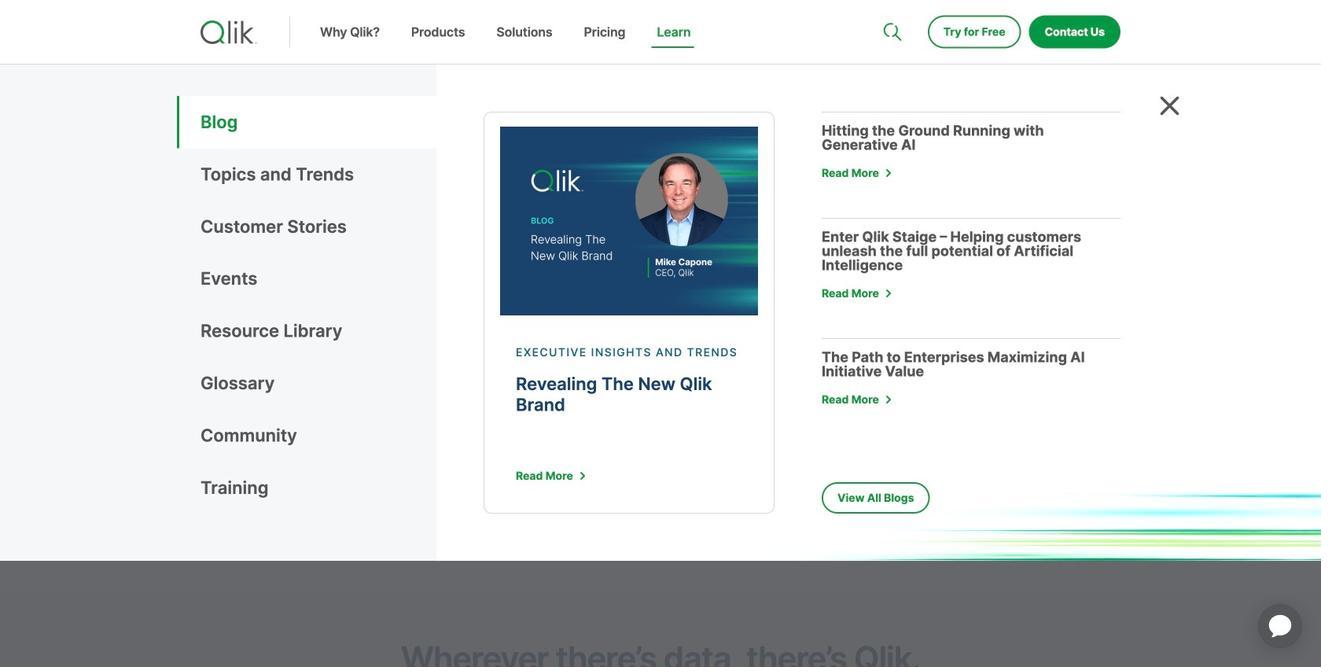 Task type: describe. For each thing, give the bounding box(es) containing it.
login image
[[1071, 0, 1084, 13]]

support image
[[885, 0, 898, 13]]

qlik image
[[201, 20, 257, 44]]

headshot of mike capone, ceo, qlik and the text "revealing the new qlik brand" image
[[500, 127, 759, 316]]



Task type: vqa. For each thing, say whether or not it's contained in the screenshot.
the Learn More link to the middle's Learn
no



Task type: locate. For each thing, give the bounding box(es) containing it.
close search image
[[1161, 96, 1180, 116]]

application
[[1240, 585, 1322, 667]]



